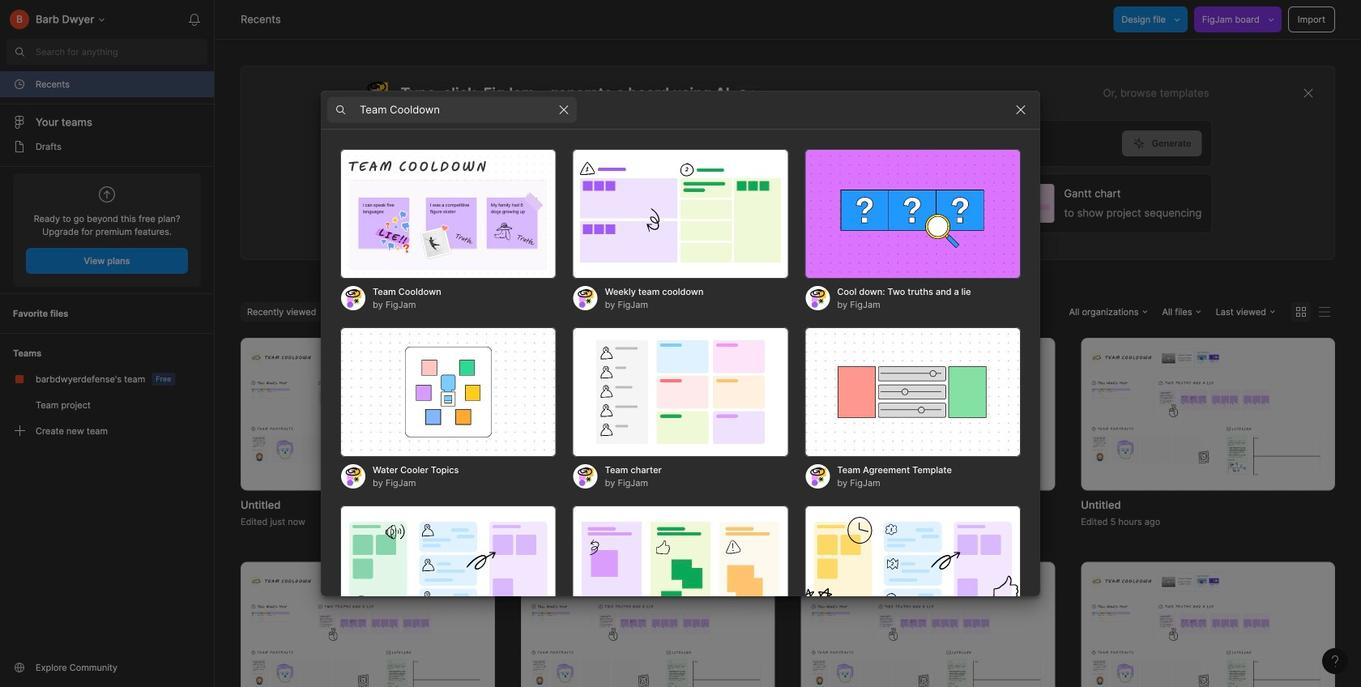 Task type: locate. For each thing, give the bounding box(es) containing it.
dialog
[[321, 90, 1041, 687]]

community 16 image
[[13, 662, 26, 675]]

bell 32 image
[[182, 6, 208, 32]]

team weekly image
[[340, 506, 557, 636]]

water cooler topics image
[[340, 328, 557, 457]]

team meeting agenda image
[[805, 506, 1021, 636]]

recent 16 image
[[13, 78, 26, 91]]

weekly team cooldown image
[[573, 149, 789, 279]]

Ex: A weekly team meeting, starting with an ice breaker field
[[364, 121, 1123, 166]]

file thumbnail image
[[249, 348, 487, 480], [529, 348, 767, 480], [809, 348, 1048, 480], [1090, 348, 1328, 480], [249, 572, 487, 687], [529, 572, 767, 687], [809, 572, 1048, 687], [1090, 572, 1328, 687]]

cool down: two truths and a lie image
[[805, 149, 1021, 279]]



Task type: describe. For each thing, give the bounding box(es) containing it.
team charter image
[[573, 328, 789, 457]]

Search for anything text field
[[36, 45, 208, 58]]

team agreement template image
[[805, 328, 1021, 457]]

page 16 image
[[13, 140, 26, 153]]

team stand up image
[[573, 506, 789, 636]]

Search templates text field
[[360, 100, 551, 120]]

team cooldown image
[[340, 149, 557, 279]]

search 32 image
[[6, 39, 32, 65]]



